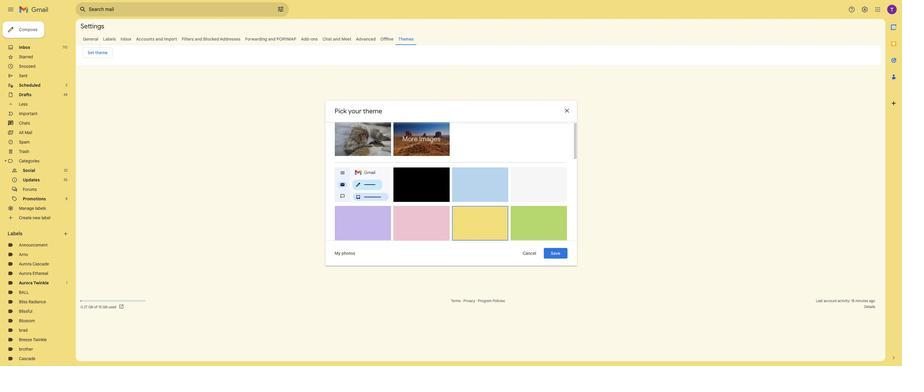 Task type: locate. For each thing, give the bounding box(es) containing it.
0 vertical spatial aurora
[[19, 262, 32, 267]]

None search field
[[76, 2, 289, 17]]

cascade down brother link
[[19, 356, 35, 362]]

twinkle for aurora twinkle
[[33, 281, 49, 286]]

labels inside navigation
[[8, 231, 22, 237]]

4 and from the left
[[333, 36, 341, 42]]

1 horizontal spatial labels
[[103, 36, 116, 42]]

offline link
[[381, 36, 394, 42]]

1 horizontal spatial ·
[[476, 299, 477, 303]]

blue option
[[452, 168, 508, 207]]

import
[[164, 36, 177, 42]]

add-ons
[[301, 36, 318, 42]]

0.27 gb of 15 gb used
[[81, 305, 116, 309]]

soft gray option
[[511, 168, 567, 207]]

inbox link up starred
[[19, 45, 30, 50]]

aurora ethereal
[[19, 271, 48, 276]]

0 horizontal spatial gb
[[88, 305, 93, 309]]

labels right general
[[103, 36, 116, 42]]

ago
[[870, 299, 876, 303]]

1 horizontal spatial inbox link
[[121, 36, 131, 42]]

dark option
[[394, 168, 450, 207]]

manage labels
[[19, 206, 46, 211]]

add-ons link
[[301, 36, 318, 42]]

inbox up starred
[[19, 45, 30, 50]]

pick your theme
[[335, 107, 382, 115]]

1 vertical spatial twinkle
[[33, 337, 47, 343]]

inbox
[[121, 36, 131, 42], [19, 45, 30, 50]]

110
[[63, 45, 68, 49]]

1 vertical spatial labels
[[8, 231, 22, 237]]

starred
[[19, 54, 33, 60]]

more images button
[[394, 121, 450, 156]]

and left pop/imap
[[268, 36, 276, 42]]

accounts and import link
[[136, 36, 177, 42]]

sent
[[19, 73, 28, 78]]

follow link to manage storage image
[[119, 304, 125, 310]]

aurora for aurora ethereal
[[19, 271, 32, 276]]

0 horizontal spatial labels
[[8, 231, 22, 237]]

search mail image
[[78, 4, 88, 15]]

save
[[551, 251, 561, 256]]

1 horizontal spatial gb
[[103, 305, 108, 309]]

2 · from the left
[[476, 299, 477, 303]]

advanced search options image
[[275, 3, 287, 15]]

wasabi
[[514, 240, 527, 245]]

0 horizontal spatial inbox link
[[19, 45, 30, 50]]

footer
[[76, 298, 881, 310]]

mail
[[25, 130, 32, 135]]

and left import
[[156, 36, 163, 42]]

0 horizontal spatial ·
[[462, 299, 463, 303]]

3 and from the left
[[268, 36, 276, 42]]

terms · privacy · program policies
[[451, 299, 505, 303]]

save button
[[544, 248, 568, 259]]

more
[[403, 135, 418, 143]]

0 vertical spatial twinkle
[[33, 281, 49, 286]]

privacy link
[[464, 299, 475, 303]]

less
[[19, 102, 28, 107]]

and right chat
[[333, 36, 341, 42]]

1 · from the left
[[462, 299, 463, 303]]

1 gb from the left
[[88, 305, 93, 309]]

labels for labels "heading"
[[8, 231, 22, 237]]

blossom link
[[19, 318, 35, 324]]

create new label
[[19, 215, 50, 221]]

accounts
[[136, 36, 155, 42]]

spam link
[[19, 140, 30, 145]]

2 gb from the left
[[103, 305, 108, 309]]

social link
[[23, 168, 35, 173]]

aurora down "arno"
[[19, 262, 32, 267]]

2 aurora from the top
[[19, 271, 32, 276]]

2
[[66, 83, 68, 87]]

breeze
[[19, 337, 32, 343]]

2 and from the left
[[195, 36, 202, 42]]

last account activity: 18 minutes ago details
[[816, 299, 876, 309]]

gb left the of
[[88, 305, 93, 309]]

aurora up aurora twinkle
[[19, 271, 32, 276]]

gray
[[522, 201, 530, 206]]

15
[[98, 305, 102, 309]]

2 vertical spatial aurora
[[19, 281, 33, 286]]

program
[[478, 299, 492, 303]]

promotions link
[[23, 196, 46, 202]]

images
[[419, 135, 441, 143]]

your
[[348, 107, 362, 115]]

blissful link
[[19, 309, 32, 314]]

compose
[[19, 27, 37, 32]]

cascade
[[32, 262, 49, 267], [19, 356, 35, 362]]

gb right 15
[[103, 305, 108, 309]]

brad link
[[19, 328, 28, 333]]

and right filters
[[195, 36, 202, 42]]

twinkle
[[33, 281, 49, 286], [33, 337, 47, 343]]

accounts and import
[[136, 36, 177, 42]]

pick
[[335, 107, 347, 115]]

inbox link right labels link
[[121, 36, 131, 42]]

1 vertical spatial inbox
[[19, 45, 30, 50]]

blissful
[[19, 309, 32, 314]]

· right privacy link
[[476, 299, 477, 303]]

details
[[865, 305, 876, 309]]

cascade up the ethereal
[[32, 262, 49, 267]]

0 vertical spatial cascade
[[32, 262, 49, 267]]

0 vertical spatial labels
[[103, 36, 116, 42]]

chat
[[323, 36, 332, 42]]

labels heading
[[8, 231, 63, 237]]

0 vertical spatial inbox
[[121, 36, 131, 42]]

social
[[23, 168, 35, 173]]

3 aurora from the top
[[19, 281, 33, 286]]

gmail image
[[19, 4, 51, 15]]

default
[[338, 201, 351, 206]]

bliss radiance link
[[19, 299, 46, 305]]

program policies link
[[478, 299, 505, 303]]

0 horizontal spatial inbox
[[19, 45, 30, 50]]

and
[[156, 36, 163, 42], [195, 36, 202, 42], [268, 36, 276, 42], [333, 36, 341, 42]]

create new label link
[[19, 215, 50, 221]]

inbox link
[[121, 36, 131, 42], [19, 45, 30, 50]]

soft
[[514, 201, 521, 206]]

chats
[[19, 121, 30, 126]]

aurora
[[19, 262, 32, 267], [19, 271, 32, 276], [19, 281, 33, 286]]

scheduled link
[[19, 83, 40, 88]]

footer containing terms
[[76, 298, 881, 310]]

aurora up the ball link
[[19, 281, 33, 286]]

twinkle right breeze
[[33, 337, 47, 343]]

forwarding
[[245, 36, 267, 42]]

manage
[[19, 206, 34, 211]]

twinkle down the ethereal
[[33, 281, 49, 286]]

· right terms
[[462, 299, 463, 303]]

mustard option
[[452, 206, 508, 245]]

gb
[[88, 305, 93, 309], [103, 305, 108, 309]]

arno
[[19, 252, 28, 257]]

my photos
[[335, 251, 355, 256]]

1 aurora from the top
[[19, 262, 32, 267]]

trash
[[19, 149, 29, 154]]

and for accounts
[[156, 36, 163, 42]]

my
[[335, 251, 341, 256]]

labels
[[103, 36, 116, 42], [8, 231, 22, 237]]

arno link
[[19, 252, 28, 257]]

settings image
[[862, 6, 869, 13]]

tab list
[[886, 19, 903, 345]]

1
[[66, 281, 68, 285]]

and for filters
[[195, 36, 202, 42]]

drafts link
[[19, 92, 31, 97]]

soft gray
[[514, 201, 530, 206]]

1 and from the left
[[156, 36, 163, 42]]

ethereal
[[33, 271, 48, 276]]

inbox right labels link
[[121, 36, 131, 42]]

1 vertical spatial aurora
[[19, 271, 32, 276]]

labels down create
[[8, 231, 22, 237]]

1 vertical spatial inbox link
[[19, 45, 30, 50]]

breeze twinkle link
[[19, 337, 47, 343]]



Task type: describe. For each thing, give the bounding box(es) containing it.
spam
[[19, 140, 30, 145]]

scheduled
[[19, 83, 40, 88]]

all mail link
[[19, 130, 32, 135]]

manage labels link
[[19, 206, 46, 211]]

themes link
[[398, 36, 414, 42]]

blue
[[456, 201, 463, 206]]

advanced link
[[356, 36, 376, 42]]

rose
[[397, 240, 405, 245]]

32
[[64, 168, 68, 173]]

animals option
[[335, 121, 391, 160]]

1 vertical spatial cascade
[[19, 356, 35, 362]]

aurora for aurora cascade
[[19, 262, 32, 267]]

new
[[33, 215, 40, 221]]

meet
[[342, 36, 351, 42]]

lavender option
[[335, 206, 391, 245]]

ons
[[311, 36, 318, 42]]

general
[[83, 36, 98, 42]]

1 horizontal spatial inbox
[[121, 36, 131, 42]]

snoozed link
[[19, 64, 35, 69]]

dark
[[397, 201, 405, 206]]

create
[[19, 215, 32, 221]]

chat and meet
[[323, 36, 351, 42]]

pick your theme alert dialog
[[325, 101, 577, 266]]

twinkle for breeze twinkle
[[33, 337, 47, 343]]

account
[[824, 299, 837, 303]]

forums
[[23, 187, 37, 192]]

policies
[[493, 299, 505, 303]]

theme
[[363, 107, 382, 115]]

of
[[94, 305, 98, 309]]

18
[[852, 299, 855, 303]]

details link
[[865, 305, 876, 309]]

announcement link
[[19, 243, 48, 248]]

activity:
[[838, 299, 851, 303]]

aurora cascade link
[[19, 262, 49, 267]]

my photos button
[[330, 248, 360, 259]]

aurora twinkle link
[[19, 281, 49, 286]]

snoozed
[[19, 64, 35, 69]]

main menu image
[[7, 6, 14, 13]]

starred link
[[19, 54, 33, 60]]

addresses
[[220, 36, 241, 42]]

0 vertical spatial inbox link
[[121, 36, 131, 42]]

chats link
[[19, 121, 30, 126]]

48
[[64, 92, 68, 97]]

lavender
[[338, 240, 354, 245]]

all
[[19, 130, 24, 135]]

all mail
[[19, 130, 32, 135]]

35
[[64, 178, 68, 182]]

labels navigation
[[0, 19, 76, 366]]

default option
[[335, 168, 391, 207]]

cancel button
[[518, 248, 542, 259]]

sent link
[[19, 73, 28, 78]]

terms
[[451, 299, 461, 303]]

labels
[[35, 206, 46, 211]]

used
[[108, 305, 116, 309]]

labels link
[[103, 36, 116, 42]]

promotions
[[23, 196, 46, 202]]

aurora for aurora twinkle
[[19, 281, 33, 286]]

updates
[[23, 177, 40, 183]]

add-
[[301, 36, 311, 42]]

ball link
[[19, 290, 29, 295]]

8
[[66, 197, 68, 201]]

last
[[816, 299, 823, 303]]

categories link
[[19, 158, 39, 164]]

filters
[[182, 36, 194, 42]]

blocked
[[203, 36, 219, 42]]

rose option
[[394, 206, 450, 245]]

themes
[[398, 36, 414, 42]]

important link
[[19, 111, 37, 116]]

photos
[[342, 251, 355, 256]]

chat and meet link
[[323, 36, 351, 42]]

cascade link
[[19, 356, 35, 362]]

drafts
[[19, 92, 31, 97]]

privacy
[[464, 299, 475, 303]]

bliss
[[19, 299, 28, 305]]

aurora ethereal link
[[19, 271, 48, 276]]

cancel
[[523, 251, 537, 256]]

more images
[[403, 135, 441, 143]]

pick your theme heading
[[335, 107, 382, 115]]

and for chat
[[333, 36, 341, 42]]

brother
[[19, 347, 33, 352]]

inbox inside labels navigation
[[19, 45, 30, 50]]

wasabi option
[[511, 206, 567, 245]]

0.27
[[81, 305, 88, 309]]

general link
[[83, 36, 98, 42]]

aurora twinkle
[[19, 281, 49, 286]]

brother link
[[19, 347, 33, 352]]

labels for labels link
[[103, 36, 116, 42]]

important
[[19, 111, 37, 116]]

and for forwarding
[[268, 36, 276, 42]]

forwarding and pop/imap
[[245, 36, 296, 42]]

label
[[41, 215, 50, 221]]



Task type: vqa. For each thing, say whether or not it's contained in the screenshot.
second the view from the bottom
no



